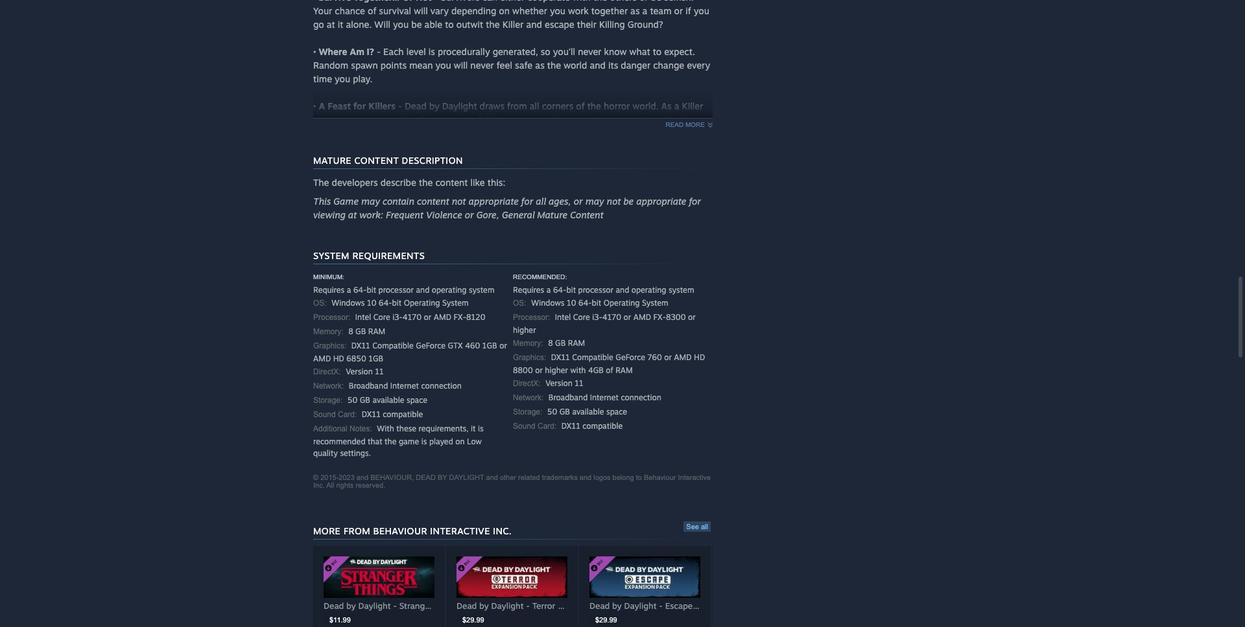 Task type: describe. For each thing, give the bounding box(es) containing it.
notes:
[[350, 425, 372, 434]]

0 horizontal spatial space
[[407, 396, 427, 405]]

1 horizontal spatial network:
[[513, 394, 544, 403]]

460
[[465, 341, 480, 351]]

see all more from behaviour interactive inc.
[[313, 523, 708, 537]]

all
[[326, 482, 334, 490]]

read more
[[666, 121, 705, 128]]

0 vertical spatial available
[[373, 396, 404, 405]]

of
[[606, 366, 613, 376]]

see
[[686, 523, 699, 531]]

with
[[377, 424, 394, 434]]

the
[[313, 177, 329, 188]]

operating for requires a 64-bit processor and operating system os: windows 10 64-bit operating system processor: intel core i3-4170 or amd fx-8120 memory: 8 gb ram
[[432, 285, 467, 295]]

dead by daylight - escape expansion pack $29.99
[[590, 601, 756, 624]]

64- up the intel core i3-4170 or amd fx-8300 or higher
[[579, 298, 592, 308]]

mature content description
[[313, 155, 463, 166]]

or right 8800
[[535, 366, 543, 376]]

or right 760
[[664, 353, 672, 363]]

ages,
[[549, 196, 571, 207]]

©
[[313, 474, 319, 482]]

processor for requires a 64-bit processor and operating system os: windows 10 64-bit operating system
[[578, 285, 614, 295]]

system for requires a 64-bit processor and operating system os: windows 10 64-bit operating system
[[669, 285, 694, 295]]

intel core i3-4170 or amd fx-8300 or higher
[[513, 313, 696, 335]]

other
[[500, 474, 516, 482]]

2 horizontal spatial for
[[689, 196, 701, 207]]

system for requires a 64-bit processor and operating system os: windows 10 64-bit operating system processor: intel core i3-4170 or amd fx-8120 memory: 8 gb ram
[[442, 298, 469, 308]]

requires a 64-bit processor and operating system os: windows 10 64-bit operating system processor: intel core i3-4170 or amd fx-8120 memory: 8 gb ram
[[313, 285, 495, 337]]

intel inside the intel core i3-4170 or amd fx-8300 or higher
[[555, 313, 571, 322]]

interactive inside "see all more from behaviour interactive inc."
[[430, 526, 490, 537]]

dx11 up notes:
[[362, 410, 381, 420]]

0 vertical spatial mature
[[313, 155, 352, 166]]

minimum:
[[313, 274, 344, 281]]

- for stranger
[[393, 601, 397, 612]]

inc. inside "see all more from behaviour interactive inc."
[[493, 526, 512, 537]]

content for not
[[417, 196, 449, 207]]

mature inside this game may contain content not appropriate for all ages, or may not be appropriate for viewing at work: frequent violence or gore, general mature content
[[537, 209, 568, 221]]

64- down system requirements
[[353, 285, 367, 295]]

1 vertical spatial 50
[[547, 407, 557, 417]]

see all link
[[684, 522, 711, 533]]

processor for requires a 64-bit processor and operating system os: windows 10 64-bit operating system processor: intel core i3-4170 or amd fx-8120 memory: 8 gb ram
[[379, 285, 414, 295]]

contain
[[383, 196, 414, 207]]

dx11 up trademarks
[[562, 422, 580, 431]]

0 vertical spatial 50
[[348, 396, 358, 405]]

more
[[686, 121, 705, 128]]

0 horizontal spatial storage:
[[313, 396, 343, 405]]

2 processor: from the left
[[513, 313, 550, 322]]

or right ages,
[[574, 196, 583, 207]]

i3- inside the intel core i3-4170 or amd fx-8300 or higher
[[592, 313, 602, 322]]

bit down requirements
[[392, 298, 402, 308]]

viewing
[[313, 209, 346, 221]]

1 horizontal spatial the
[[419, 177, 433, 188]]

10 for requires a 64-bit processor and operating system os: windows 10 64-bit operating system
[[567, 298, 576, 308]]

additional notes:
[[313, 425, 372, 434]]

this:
[[488, 177, 505, 188]]

core inside the intel core i3-4170 or amd fx-8300 or higher
[[573, 313, 590, 322]]

0 vertical spatial content
[[354, 155, 399, 166]]

graphics: for 8800
[[513, 353, 546, 363]]

this game may contain content not appropriate for all ages, or may not be appropriate for viewing at work: frequent violence or gore, general mature content
[[313, 196, 701, 221]]

1 horizontal spatial 1gb
[[482, 341, 497, 351]]

0 horizontal spatial system
[[313, 250, 350, 261]]

at
[[348, 209, 357, 221]]

1 vertical spatial available
[[572, 407, 604, 417]]

stranger
[[399, 601, 433, 612]]

escape
[[665, 601, 693, 612]]

daylight for stranger
[[358, 601, 391, 612]]

760
[[648, 353, 662, 363]]

1 vertical spatial card:
[[538, 422, 557, 431]]

$11.99
[[329, 617, 351, 624]]

or left "gore,"
[[465, 209, 474, 221]]

frequent
[[386, 209, 424, 221]]

and left the logos
[[580, 474, 592, 482]]

with
[[570, 366, 586, 376]]

2 appropriate from the left
[[636, 196, 687, 207]]

all inside "see all more from behaviour interactive inc."
[[701, 523, 708, 531]]

dx11 compatible geforce 760 or amd hd 8800 or higher with 4gb of ram
[[513, 353, 705, 376]]

4170 inside the intel core i3-4170 or amd fx-8300 or higher
[[602, 313, 621, 322]]

2 may from the left
[[585, 196, 604, 207]]

graphics: for amd
[[313, 342, 347, 351]]

related
[[518, 474, 540, 482]]

1 vertical spatial space
[[606, 407, 627, 417]]

it
[[471, 424, 476, 434]]

on
[[456, 437, 465, 447]]

general
[[502, 209, 535, 221]]

- for escape
[[659, 601, 663, 612]]

operating for requires a 64-bit processor and operating system os: windows 10 64-bit operating system processor: intel core i3-4170 or amd fx-8120 memory: 8 gb ram
[[404, 298, 440, 308]]

be
[[624, 196, 634, 207]]

describe
[[381, 177, 416, 188]]

1 horizontal spatial 8
[[548, 339, 553, 348]]

1 vertical spatial internet
[[590, 393, 619, 403]]

these
[[397, 424, 416, 434]]

0 horizontal spatial directx: version 11 network: broadband internet connection storage: 50 gb available space sound card: dx11 compatible
[[313, 367, 462, 420]]

os: for requires a 64-bit processor and operating system os: windows 10 64-bit operating system processor: intel core i3-4170 or amd fx-8120 memory: 8 gb ram
[[313, 299, 327, 308]]

os: for requires a 64-bit processor and operating system os: windows 10 64-bit operating system
[[513, 299, 526, 308]]

1 horizontal spatial compatible
[[583, 422, 623, 431]]

belong
[[613, 474, 634, 482]]

processor: inside the requires a 64-bit processor and operating system os: windows 10 64-bit operating system processor: intel core i3-4170 or amd fx-8120 memory: 8 gb ram
[[313, 313, 350, 322]]

daylight for escape
[[624, 601, 657, 612]]

1 vertical spatial directx:
[[513, 379, 541, 389]]

dx11 inside dx11 compatible geforce gtx 460 1gb or amd hd 6850 1gb
[[351, 341, 370, 351]]

memory: 8 gb ram
[[513, 339, 585, 348]]

windows for requires a 64-bit processor and operating system os: windows 10 64-bit operating system
[[531, 298, 565, 308]]

- for terror
[[526, 601, 530, 612]]

more
[[313, 526, 341, 537]]

recommended:
[[513, 274, 567, 281]]

reserved.
[[356, 482, 385, 490]]

1 vertical spatial connection
[[621, 393, 662, 403]]

1 may from the left
[[361, 196, 380, 207]]

that
[[368, 437, 382, 447]]

like
[[471, 177, 485, 188]]

bit down recommended:
[[567, 285, 576, 295]]

daylight for terror
[[491, 601, 524, 612]]

behaviour inside © 2015-2023 and behaviour, dead by daylight and other related trademarks and logos belong to behaviour interactive inc. all rights reserved.
[[644, 474, 676, 482]]

1 horizontal spatial for
[[521, 196, 533, 207]]

additional
[[313, 425, 347, 434]]

violence
[[426, 209, 462, 221]]

10 for requires a 64-bit processor and operating system os: windows 10 64-bit operating system processor: intel core i3-4170 or amd fx-8120 memory: 8 gb ram
[[367, 298, 377, 308]]

0 horizontal spatial for
[[353, 101, 366, 112]]

where am i?
[[319, 46, 374, 57]]

dead for dead by daylight - escape expansion pack
[[590, 601, 610, 612]]

behaviour,
[[370, 474, 414, 482]]

logos
[[594, 474, 611, 482]]

daylight
[[449, 474, 484, 482]]

killers
[[368, 101, 396, 112]]

0 horizontal spatial is
[[421, 437, 427, 447]]

memory: inside the requires a 64-bit processor and operating system os: windows 10 64-bit operating system processor: intel core i3-4170 or amd fx-8120 memory: 8 gb ram
[[313, 328, 344, 337]]

windows for requires a 64-bit processor and operating system os: windows 10 64-bit operating system processor: intel core i3-4170 or amd fx-8120 memory: 8 gb ram
[[332, 298, 365, 308]]

0 horizontal spatial 1gb
[[369, 354, 383, 364]]

1 horizontal spatial broadband
[[549, 393, 588, 403]]

requires a 64-bit processor and operating system os: windows 10 64-bit operating system
[[513, 285, 694, 308]]

terror
[[532, 601, 555, 612]]

4gb
[[588, 366, 604, 376]]

1 horizontal spatial directx: version 11 network: broadband internet connection storage: 50 gb available space sound card: dx11 compatible
[[513, 379, 662, 431]]

feast
[[328, 101, 351, 112]]

2023
[[339, 474, 355, 482]]

1 appropriate from the left
[[469, 196, 519, 207]]

higher for dx11
[[545, 366, 568, 376]]

1 horizontal spatial sound
[[513, 422, 536, 431]]

0 vertical spatial card:
[[338, 411, 357, 420]]

0 vertical spatial directx:
[[313, 368, 341, 377]]

1 horizontal spatial ram
[[568, 339, 585, 348]]

and left other
[[486, 474, 498, 482]]

intel inside the requires a 64-bit processor and operating system os: windows 10 64-bit operating system processor: intel core i3-4170 or amd fx-8120 memory: 8 gb ram
[[355, 313, 371, 322]]

all inside this game may contain content not appropriate for all ages, or may not be appropriate for viewing at work: frequent violence or gore, general mature content
[[536, 196, 546, 207]]

chapter
[[464, 601, 495, 612]]

pack for dead by daylight - escape expansion pack
[[738, 601, 756, 612]]

system for requires a 64-bit processor and operating system os: windows 10 64-bit operating system
[[642, 298, 668, 308]]

and inside requires a 64-bit processor and operating system os: windows 10 64-bit operating system
[[616, 285, 629, 295]]

8300
[[666, 313, 686, 322]]

quality
[[313, 449, 338, 459]]

i?
[[367, 46, 374, 57]]

things
[[435, 601, 461, 612]]

recommended
[[313, 437, 366, 447]]

dead for dead by daylight - terror expansion pack
[[457, 601, 477, 612]]

requirements
[[352, 250, 425, 261]]

where
[[319, 46, 347, 57]]

game
[[333, 196, 359, 207]]

or right 8300
[[688, 313, 696, 322]]

system for requires a 64-bit processor and operating system os: windows 10 64-bit operating system processor: intel core i3-4170 or amd fx-8120 memory: 8 gb ram
[[469, 285, 495, 295]]

bit up the intel core i3-4170 or amd fx-8300 or higher
[[592, 298, 601, 308]]

low
[[467, 437, 482, 447]]



Task type: vqa. For each thing, say whether or not it's contained in the screenshot.
MUSE
no



Task type: locate. For each thing, give the bounding box(es) containing it.
geforce left 760
[[616, 353, 645, 363]]

1 vertical spatial the
[[385, 437, 397, 447]]

content inside this game may contain content not appropriate for all ages, or may not be appropriate for viewing at work: frequent violence or gore, general mature content
[[417, 196, 449, 207]]

content inside this game may contain content not appropriate for all ages, or may not be appropriate for viewing at work: frequent violence or gore, general mature content
[[570, 209, 604, 221]]

1 vertical spatial version
[[546, 379, 573, 389]]

a for requires a 64-bit processor and operating system os: windows 10 64-bit operating system
[[547, 285, 551, 295]]

operating up "8120" at the left of the page
[[432, 285, 467, 295]]

with these requirements, it is recommended that the game is played on low quality settings.
[[313, 424, 484, 459]]

1 horizontal spatial windows
[[531, 298, 565, 308]]

geforce left gtx
[[416, 341, 446, 351]]

by for dead by daylight - terror expansion pack
[[479, 601, 489, 612]]

core up dx11 compatible geforce gtx 460 1gb or amd hd 6850 1gb
[[373, 313, 390, 322]]

0 horizontal spatial expansion
[[558, 601, 598, 612]]

ram right of
[[616, 366, 633, 376]]

6850
[[347, 354, 366, 364]]

- left 'stranger'
[[393, 601, 397, 612]]

bit down system requirements
[[367, 285, 376, 295]]

8 inside the requires a 64-bit processor and operating system os: windows 10 64-bit operating system processor: intel core i3-4170 or amd fx-8120 memory: 8 gb ram
[[348, 327, 353, 337]]

0 horizontal spatial available
[[373, 396, 404, 405]]

requires inside requires a 64-bit processor and operating system os: windows 10 64-bit operating system
[[513, 285, 544, 295]]

sound
[[313, 411, 336, 420], [513, 422, 536, 431]]

2 horizontal spatial dead
[[590, 601, 610, 612]]

1 dead from the left
[[324, 601, 344, 612]]

operating up dx11 compatible geforce gtx 460 1gb or amd hd 6850 1gb
[[404, 298, 440, 308]]

all left ages,
[[536, 196, 546, 207]]

0 horizontal spatial connection
[[421, 381, 462, 391]]

behaviour inside "see all more from behaviour interactive inc."
[[373, 526, 427, 537]]

compatible down the requires a 64-bit processor and operating system os: windows 10 64-bit operating system processor: intel core i3-4170 or amd fx-8120 memory: 8 gb ram
[[372, 341, 414, 351]]

dead inside dead by daylight - stranger things chapter $11.99
[[324, 601, 344, 612]]

content
[[354, 155, 399, 166], [570, 209, 604, 221]]

2 intel from the left
[[555, 313, 571, 322]]

10
[[367, 298, 377, 308], [567, 298, 576, 308]]

work:
[[359, 209, 383, 221]]

2 pack from the left
[[738, 601, 756, 612]]

3 dead from the left
[[590, 601, 610, 612]]

by for dead by daylight - escape expansion pack
[[612, 601, 622, 612]]

and
[[416, 285, 430, 295], [616, 285, 629, 295], [357, 474, 369, 482], [486, 474, 498, 482], [580, 474, 592, 482]]

available up with
[[373, 396, 404, 405]]

2 i3- from the left
[[592, 313, 602, 322]]

all right 'see'
[[701, 523, 708, 531]]

directx: down 8800
[[513, 379, 541, 389]]

1 i3- from the left
[[393, 313, 403, 322]]

description
[[402, 155, 463, 166]]

by
[[438, 474, 447, 482]]

1 vertical spatial compatible
[[583, 422, 623, 431]]

a feast for killers
[[319, 101, 396, 112]]

ram inside dx11 compatible geforce 760 or amd hd 8800 or higher with 4gb of ram
[[616, 366, 633, 376]]

1 horizontal spatial operating
[[632, 285, 666, 295]]

1 horizontal spatial available
[[572, 407, 604, 417]]

by
[[346, 601, 356, 612], [479, 601, 489, 612], [612, 601, 622, 612]]

0 horizontal spatial processor:
[[313, 313, 350, 322]]

fx- up gtx
[[454, 313, 466, 322]]

2 operating from the left
[[604, 298, 640, 308]]

1 requires from the left
[[313, 285, 345, 295]]

processor up the intel core i3-4170 or amd fx-8300 or higher
[[578, 285, 614, 295]]

i3- up dx11 compatible geforce gtx 460 1gb or amd hd 6850 1gb
[[393, 313, 403, 322]]

1 horizontal spatial processor
[[578, 285, 614, 295]]

requirements,
[[419, 424, 469, 434]]

higher
[[513, 326, 536, 335], [545, 366, 568, 376]]

content up violence
[[417, 196, 449, 207]]

operating inside the requires a 64-bit processor and operating system os: windows 10 64-bit operating system processor: intel core i3-4170 or amd fx-8120 memory: 8 gb ram
[[432, 285, 467, 295]]

0 horizontal spatial behaviour
[[373, 526, 427, 537]]

0 horizontal spatial compatible
[[383, 410, 423, 420]]

0 vertical spatial compatible
[[383, 410, 423, 420]]

internet
[[390, 381, 419, 391], [590, 393, 619, 403]]

compatible for 1gb
[[372, 341, 414, 351]]

a inside the requires a 64-bit processor and operating system os: windows 10 64-bit operating system processor: intel core i3-4170 or amd fx-8120 memory: 8 gb ram
[[347, 285, 351, 295]]

1 horizontal spatial is
[[478, 424, 484, 434]]

2 horizontal spatial daylight
[[624, 601, 657, 612]]

sound right it
[[513, 422, 536, 431]]

0 horizontal spatial broadband
[[349, 381, 388, 391]]

0 horizontal spatial requires
[[313, 285, 345, 295]]

intel up memory: 8 gb ram
[[555, 313, 571, 322]]

0 vertical spatial compatible
[[372, 341, 414, 351]]

1 horizontal spatial 10
[[567, 298, 576, 308]]

0 vertical spatial 8
[[348, 327, 353, 337]]

2 10 from the left
[[567, 298, 576, 308]]

game
[[399, 437, 419, 447]]

1 vertical spatial 11
[[575, 379, 583, 389]]

$29.99 for dead by daylight - terror expansion pack
[[462, 617, 484, 624]]

internet down dx11 compatible geforce gtx 460 1gb or amd hd 6850 1gb
[[390, 381, 419, 391]]

or inside the requires a 64-bit processor and operating system os: windows 10 64-bit operating system processor: intel core i3-4170 or amd fx-8120 memory: 8 gb ram
[[424, 313, 432, 322]]

dx11 up 6850 on the left bottom of page
[[351, 341, 370, 351]]

is right game
[[421, 437, 427, 447]]

0 vertical spatial memory:
[[313, 328, 344, 337]]

and down requirements
[[416, 285, 430, 295]]

1 horizontal spatial space
[[606, 407, 627, 417]]

1 horizontal spatial mature
[[537, 209, 568, 221]]

compatible inside dx11 compatible geforce gtx 460 1gb or amd hd 6850 1gb
[[372, 341, 414, 351]]

64-
[[353, 285, 367, 295], [553, 285, 567, 295], [379, 298, 392, 308], [579, 298, 592, 308]]

expansion inside dead by daylight - terror expansion pack $29.99
[[558, 601, 598, 612]]

2 by from the left
[[479, 601, 489, 612]]

0 horizontal spatial by
[[346, 601, 356, 612]]

hd inside dx11 compatible geforce 760 or amd hd 8800 or higher with 4gb of ram
[[694, 353, 705, 363]]

8120
[[466, 313, 486, 322]]

pack for dead by daylight - terror expansion pack
[[600, 601, 619, 612]]

1 horizontal spatial version
[[546, 379, 573, 389]]

0 horizontal spatial i3-
[[393, 313, 403, 322]]

from
[[344, 526, 370, 537]]

hd inside dx11 compatible geforce gtx 460 1gb or amd hd 6850 1gb
[[333, 354, 344, 364]]

the developers describe the content like this:
[[313, 177, 505, 188]]

8 down the intel core i3-4170 or amd fx-8300 or higher
[[548, 339, 553, 348]]

1 vertical spatial compatible
[[572, 353, 614, 363]]

0 horizontal spatial may
[[361, 196, 380, 207]]

© 2015-2023 and behaviour, dead by daylight and other related trademarks and logos belong to behaviour interactive inc. all rights reserved.
[[313, 474, 711, 490]]

2 - from the left
[[526, 601, 530, 612]]

compatible inside dx11 compatible geforce 760 or amd hd 8800 or higher with 4gb of ram
[[572, 353, 614, 363]]

connection
[[421, 381, 462, 391], [621, 393, 662, 403]]

amd right 760
[[674, 353, 692, 363]]

a down recommended:
[[547, 285, 551, 295]]

expansion for escape
[[695, 601, 735, 612]]

2 daylight from the left
[[491, 601, 524, 612]]

dx11 compatible geforce gtx 460 1gb or amd hd 6850 1gb
[[313, 341, 507, 364]]

daylight
[[358, 601, 391, 612], [491, 601, 524, 612], [624, 601, 657, 612]]

dead right 'stranger'
[[457, 601, 477, 612]]

by up $11.99
[[346, 601, 356, 612]]

directx: version 11 network: broadband internet connection storage: 50 gb available space sound card: dx11 compatible down 4gb
[[513, 379, 662, 431]]

1 os: from the left
[[313, 299, 327, 308]]

higher inside the intel core i3-4170 or amd fx-8300 or higher
[[513, 326, 536, 335]]

developers
[[332, 177, 378, 188]]

a inside requires a 64-bit processor and operating system os: windows 10 64-bit operating system
[[547, 285, 551, 295]]

1 horizontal spatial 11
[[575, 379, 583, 389]]

appropriate
[[469, 196, 519, 207], [636, 196, 687, 207]]

storage: down 8800
[[513, 408, 542, 417]]

geforce for gtx
[[416, 341, 446, 351]]

1 horizontal spatial 50
[[547, 407, 557, 417]]

1 daylight from the left
[[358, 601, 391, 612]]

1 a from the left
[[347, 285, 351, 295]]

2 horizontal spatial ram
[[616, 366, 633, 376]]

daylight inside dead by daylight - stranger things chapter $11.99
[[358, 601, 391, 612]]

2015-
[[321, 474, 339, 482]]

$29.99 inside dead by daylight - escape expansion pack $29.99
[[595, 617, 617, 624]]

read
[[666, 121, 684, 128]]

10 inside the requires a 64-bit processor and operating system os: windows 10 64-bit operating system processor: intel core i3-4170 or amd fx-8120 memory: 8 gb ram
[[367, 298, 377, 308]]

windows
[[332, 298, 365, 308], [531, 298, 565, 308]]

space
[[407, 396, 427, 405], [606, 407, 627, 417]]

0 vertical spatial sound
[[313, 411, 336, 420]]

network: up additional
[[313, 382, 344, 391]]

inc. left all
[[313, 482, 325, 490]]

higher inside dx11 compatible geforce 760 or amd hd 8800 or higher with 4gb of ram
[[545, 366, 568, 376]]

connection down 760
[[621, 393, 662, 403]]

1gb
[[482, 341, 497, 351], [369, 354, 383, 364]]

1 horizontal spatial memory:
[[513, 339, 543, 348]]

0 horizontal spatial 8
[[348, 327, 353, 337]]

2 horizontal spatial system
[[642, 298, 668, 308]]

amd
[[434, 313, 451, 322], [634, 313, 651, 322], [674, 353, 692, 363], [313, 354, 331, 364]]

4170 inside the requires a 64-bit processor and operating system os: windows 10 64-bit operating system processor: intel core i3-4170 or amd fx-8120 memory: 8 gb ram
[[403, 313, 422, 322]]

geforce for 760
[[616, 353, 645, 363]]

higher up memory: 8 gb ram
[[513, 326, 536, 335]]

content left like
[[435, 177, 468, 188]]

1 vertical spatial memory:
[[513, 339, 543, 348]]

requires inside the requires a 64-bit processor and operating system os: windows 10 64-bit operating system processor: intel core i3-4170 or amd fx-8120 memory: 8 gb ram
[[313, 285, 345, 295]]

1 horizontal spatial system
[[669, 285, 694, 295]]

compatible for with
[[572, 353, 614, 363]]

amd inside dx11 compatible geforce 760 or amd hd 8800 or higher with 4gb of ram
[[674, 353, 692, 363]]

0 vertical spatial storage:
[[313, 396, 343, 405]]

0 horizontal spatial sound
[[313, 411, 336, 420]]

operating inside the requires a 64-bit processor and operating system os: windows 10 64-bit operating system processor: intel core i3-4170 or amd fx-8120 memory: 8 gb ram
[[404, 298, 440, 308]]

fx- inside the intel core i3-4170 or amd fx-8300 or higher
[[653, 313, 666, 322]]

- inside dead by daylight - escape expansion pack $29.99
[[659, 601, 663, 612]]

directx: up additional
[[313, 368, 341, 377]]

amd up gtx
[[434, 313, 451, 322]]

system
[[313, 250, 350, 261], [442, 298, 469, 308], [642, 298, 668, 308]]

dead by daylight - stranger things chapter $11.99
[[324, 601, 495, 624]]

gore,
[[476, 209, 499, 221]]

gtx
[[448, 341, 463, 351]]

0 horizontal spatial content
[[354, 155, 399, 166]]

2 operating from the left
[[632, 285, 666, 295]]

2 system from the left
[[669, 285, 694, 295]]

interactive
[[678, 474, 711, 482], [430, 526, 490, 537]]

and up the intel core i3-4170 or amd fx-8300 or higher
[[616, 285, 629, 295]]

geforce inside dx11 compatible geforce 760 or amd hd 8800 or higher with 4gb of ram
[[616, 353, 645, 363]]

3 - from the left
[[659, 601, 663, 612]]

1 vertical spatial graphics:
[[513, 353, 546, 363]]

may
[[361, 196, 380, 207], [585, 196, 604, 207]]

1 horizontal spatial geforce
[[616, 353, 645, 363]]

1 horizontal spatial may
[[585, 196, 604, 207]]

1 core from the left
[[373, 313, 390, 322]]

2 requires from the left
[[513, 285, 544, 295]]

$29.99
[[462, 617, 484, 624], [595, 617, 617, 624]]

graphics:
[[313, 342, 347, 351], [513, 353, 546, 363]]

system up 8300
[[642, 298, 668, 308]]

core inside the requires a 64-bit processor and operating system os: windows 10 64-bit operating system processor: intel core i3-4170 or amd fx-8120 memory: 8 gb ram
[[373, 313, 390, 322]]

space down of
[[606, 407, 627, 417]]

directx: version 11 network: broadband internet connection storage: 50 gb available space sound card: dx11 compatible
[[313, 367, 462, 420], [513, 379, 662, 431]]

settings.
[[340, 449, 371, 459]]

card: up trademarks
[[538, 422, 557, 431]]

2 not from the left
[[607, 196, 621, 207]]

windows inside the requires a 64-bit processor and operating system os: windows 10 64-bit operating system processor: intel core i3-4170 or amd fx-8120 memory: 8 gb ram
[[332, 298, 365, 308]]

system inside the requires a 64-bit processor and operating system os: windows 10 64-bit operating system processor: intel core i3-4170 or amd fx-8120 memory: 8 gb ram
[[469, 285, 495, 295]]

appropriate right be
[[636, 196, 687, 207]]

requires for requires a 64-bit processor and operating system os: windows 10 64-bit operating system
[[513, 285, 544, 295]]

1 processor: from the left
[[313, 313, 350, 322]]

10 inside requires a 64-bit processor and operating system os: windows 10 64-bit operating system
[[567, 298, 576, 308]]

or down requires a 64-bit processor and operating system os: windows 10 64-bit operating system
[[624, 313, 631, 322]]

0 vertical spatial space
[[407, 396, 427, 405]]

expansion inside dead by daylight - escape expansion pack $29.99
[[695, 601, 735, 612]]

windows down recommended:
[[531, 298, 565, 308]]

system inside requires a 64-bit processor and operating system os: windows 10 64-bit operating system
[[669, 285, 694, 295]]

or
[[574, 196, 583, 207], [465, 209, 474, 221], [424, 313, 432, 322], [624, 313, 631, 322], [688, 313, 696, 322], [500, 341, 507, 351], [664, 353, 672, 363], [535, 366, 543, 376]]

3 daylight from the left
[[624, 601, 657, 612]]

os: inside requires a 64-bit processor and operating system os: windows 10 64-bit operating system
[[513, 299, 526, 308]]

processor
[[379, 285, 414, 295], [578, 285, 614, 295]]

mature down ages,
[[537, 209, 568, 221]]

interactive down daylight
[[430, 526, 490, 537]]

amd inside the requires a 64-bit processor and operating system os: windows 10 64-bit operating system processor: intel core i3-4170 or amd fx-8120 memory: 8 gb ram
[[434, 313, 451, 322]]

daylight left 'stranger'
[[358, 601, 391, 612]]

10 down system requirements
[[367, 298, 377, 308]]

$29.99 inside dead by daylight - terror expansion pack $29.99
[[462, 617, 484, 624]]

a
[[319, 101, 325, 112]]

1 vertical spatial is
[[421, 437, 427, 447]]

windows down minimum:
[[332, 298, 365, 308]]

1 horizontal spatial storage:
[[513, 408, 542, 417]]

ram inside the requires a 64-bit processor and operating system os: windows 10 64-bit operating system processor: intel core i3-4170 or amd fx-8120 memory: 8 gb ram
[[368, 327, 385, 337]]

2 fx- from the left
[[653, 313, 666, 322]]

1 not from the left
[[452, 196, 466, 207]]

- inside dead by daylight - stranger things chapter $11.99
[[393, 601, 397, 612]]

requires
[[313, 285, 345, 295], [513, 285, 544, 295]]

space up these
[[407, 396, 427, 405]]

0 vertical spatial ram
[[368, 327, 385, 337]]

dead
[[324, 601, 344, 612], [457, 601, 477, 612], [590, 601, 610, 612]]

system up minimum:
[[313, 250, 350, 261]]

content down ages,
[[570, 209, 604, 221]]

mature up the
[[313, 155, 352, 166]]

1 operating from the left
[[404, 298, 440, 308]]

am
[[350, 46, 364, 57]]

not
[[452, 196, 466, 207], [607, 196, 621, 207]]

by left escape
[[612, 601, 622, 612]]

0 horizontal spatial 50
[[348, 396, 358, 405]]

system requirements
[[313, 250, 425, 261]]

compatible up 4gb
[[572, 353, 614, 363]]

compatible up the logos
[[583, 422, 623, 431]]

8 up 6850 on the left bottom of page
[[348, 327, 353, 337]]

geforce inside dx11 compatible geforce gtx 460 1gb or amd hd 6850 1gb
[[416, 341, 446, 351]]

system up 8300
[[669, 285, 694, 295]]

11 down with
[[575, 379, 583, 389]]

1 vertical spatial mature
[[537, 209, 568, 221]]

8800
[[513, 366, 533, 376]]

2 dead from the left
[[457, 601, 477, 612]]

and inside the requires a 64-bit processor and operating system os: windows 10 64-bit operating system processor: intel core i3-4170 or amd fx-8120 memory: 8 gb ram
[[416, 285, 430, 295]]

0 horizontal spatial dead
[[324, 601, 344, 612]]

dead inside dead by daylight - escape expansion pack $29.99
[[590, 601, 610, 612]]

1 10 from the left
[[367, 298, 377, 308]]

windows inside requires a 64-bit processor and operating system os: windows 10 64-bit operating system
[[531, 298, 565, 308]]

64- down recommended:
[[553, 285, 567, 295]]

0 horizontal spatial graphics:
[[313, 342, 347, 351]]

0 vertical spatial internet
[[390, 381, 419, 391]]

ram
[[368, 327, 385, 337], [568, 339, 585, 348], [616, 366, 633, 376]]

2 processor from the left
[[578, 285, 614, 295]]

2 horizontal spatial by
[[612, 601, 622, 612]]

0 vertical spatial 1gb
[[482, 341, 497, 351]]

2 4170 from the left
[[602, 313, 621, 322]]

or right 460 at the left bottom of page
[[500, 341, 507, 351]]

daylight left escape
[[624, 601, 657, 612]]

content for like
[[435, 177, 468, 188]]

1 $29.99 from the left
[[462, 617, 484, 624]]

is right it
[[478, 424, 484, 434]]

1 vertical spatial 1gb
[[369, 354, 383, 364]]

1 horizontal spatial graphics:
[[513, 353, 546, 363]]

rights
[[336, 482, 354, 490]]

daylight inside dead by daylight - escape expansion pack $29.99
[[624, 601, 657, 612]]

daylight inside dead by daylight - terror expansion pack $29.99
[[491, 601, 524, 612]]

os: inside the requires a 64-bit processor and operating system os: windows 10 64-bit operating system processor: intel core i3-4170 or amd fx-8120 memory: 8 gb ram
[[313, 299, 327, 308]]

operating
[[404, 298, 440, 308], [604, 298, 640, 308]]

0 horizontal spatial pack
[[600, 601, 619, 612]]

amd left 6850 on the left bottom of page
[[313, 354, 331, 364]]

the down description
[[419, 177, 433, 188]]

dead
[[416, 474, 436, 482]]

3 by from the left
[[612, 601, 622, 612]]

0 horizontal spatial version
[[346, 367, 373, 377]]

interactive inside © 2015-2023 and behaviour, dead by daylight and other related trademarks and logos belong to behaviour interactive inc. all rights reserved.
[[678, 474, 711, 482]]

4170 up dx11 compatible geforce gtx 460 1gb or amd hd 6850 1gb
[[403, 313, 422, 322]]

interactive up 'see'
[[678, 474, 711, 482]]

0 horizontal spatial ram
[[368, 327, 385, 337]]

2 windows from the left
[[531, 298, 565, 308]]

pack inside dead by daylight - escape expansion pack $29.99
[[738, 601, 756, 612]]

content up describe
[[354, 155, 399, 166]]

0 horizontal spatial processor
[[379, 285, 414, 295]]

0 vertical spatial content
[[435, 177, 468, 188]]

0 vertical spatial network:
[[313, 382, 344, 391]]

0 horizontal spatial 11
[[375, 367, 384, 377]]

the inside with these requirements, it is recommended that the game is played on low quality settings.
[[385, 437, 397, 447]]

gb inside the requires a 64-bit processor and operating system os: windows 10 64-bit operating system processor: intel core i3-4170 or amd fx-8120 memory: 8 gb ram
[[355, 327, 366, 337]]

by inside dead by daylight - terror expansion pack $29.99
[[479, 601, 489, 612]]

higher for intel
[[513, 326, 536, 335]]

dead by daylight - terror expansion pack $29.99
[[457, 601, 619, 624]]

a for requires a 64-bit processor and operating system os: windows 10 64-bit operating system processor: intel core i3-4170 or amd fx-8120 memory: 8 gb ram
[[347, 285, 351, 295]]

os: down minimum:
[[313, 299, 327, 308]]

0 horizontal spatial the
[[385, 437, 397, 447]]

fx- inside the requires a 64-bit processor and operating system os: windows 10 64-bit operating system processor: intel core i3-4170 or amd fx-8120 memory: 8 gb ram
[[454, 313, 466, 322]]

1 fx- from the left
[[454, 313, 466, 322]]

dead inside dead by daylight - terror expansion pack $29.99
[[457, 601, 477, 612]]

operating up the intel core i3-4170 or amd fx-8300 or higher
[[604, 298, 640, 308]]

played
[[429, 437, 453, 447]]

operating for requires a 64-bit processor and operating system os: windows 10 64-bit operating system
[[604, 298, 640, 308]]

operating inside requires a 64-bit processor and operating system os: windows 10 64-bit operating system
[[632, 285, 666, 295]]

expansion
[[558, 601, 598, 612], [695, 601, 735, 612]]

daylight left 'terror'
[[491, 601, 524, 612]]

2 $29.99 from the left
[[595, 617, 617, 624]]

a
[[347, 285, 351, 295], [547, 285, 551, 295]]

0 horizontal spatial system
[[469, 285, 495, 295]]

behaviour right to
[[644, 474, 676, 482]]

by inside dead by daylight - escape expansion pack $29.99
[[612, 601, 622, 612]]

0 horizontal spatial higher
[[513, 326, 536, 335]]

2 expansion from the left
[[695, 601, 735, 612]]

1 horizontal spatial a
[[547, 285, 551, 295]]

1 horizontal spatial behaviour
[[644, 474, 676, 482]]

processor inside requires a 64-bit processor and operating system os: windows 10 64-bit operating system
[[578, 285, 614, 295]]

compatible up these
[[383, 410, 423, 420]]

1 system from the left
[[469, 285, 495, 295]]

system inside requires a 64-bit processor and operating system os: windows 10 64-bit operating system
[[642, 298, 668, 308]]

11
[[375, 367, 384, 377], [575, 379, 583, 389]]

geforce
[[416, 341, 446, 351], [616, 353, 645, 363]]

or inside dx11 compatible geforce gtx 460 1gb or amd hd 6850 1gb
[[500, 341, 507, 351]]

fx- up 760
[[653, 313, 666, 322]]

amd inside dx11 compatible geforce gtx 460 1gb or amd hd 6850 1gb
[[313, 354, 331, 364]]

0 horizontal spatial compatible
[[372, 341, 414, 351]]

or up dx11 compatible geforce gtx 460 1gb or amd hd 6850 1gb
[[424, 313, 432, 322]]

operating inside requires a 64-bit processor and operating system os: windows 10 64-bit operating system
[[604, 298, 640, 308]]

memory: inside memory: 8 gb ram
[[513, 339, 543, 348]]

requires for requires a 64-bit processor and operating system os: windows 10 64-bit operating system processor: intel core i3-4170 or amd fx-8120 memory: 8 gb ram
[[313, 285, 345, 295]]

broadband
[[349, 381, 388, 391], [549, 393, 588, 403]]

0 horizontal spatial hd
[[333, 354, 344, 364]]

$29.99 for dead by daylight - escape expansion pack
[[595, 617, 617, 624]]

1 expansion from the left
[[558, 601, 598, 612]]

by for dead by daylight - stranger things chapter
[[346, 601, 356, 612]]

processor:
[[313, 313, 350, 322], [513, 313, 550, 322]]

0 vertical spatial connection
[[421, 381, 462, 391]]

0 vertical spatial behaviour
[[644, 474, 676, 482]]

dx11 inside dx11 compatible geforce 760 or amd hd 8800 or higher with 4gb of ram
[[551, 353, 570, 363]]

2 a from the left
[[547, 285, 551, 295]]

gb
[[355, 327, 366, 337], [555, 339, 566, 348], [360, 396, 370, 405], [560, 407, 570, 417]]

11 down dx11 compatible geforce gtx 460 1gb or amd hd 6850 1gb
[[375, 367, 384, 377]]

0 vertical spatial 11
[[375, 367, 384, 377]]

expansion for terror
[[558, 601, 598, 612]]

to
[[636, 474, 642, 482]]

4170
[[403, 313, 422, 322], [602, 313, 621, 322]]

4170 down requires a 64-bit processor and operating system os: windows 10 64-bit operating system
[[602, 313, 621, 322]]

1 vertical spatial ram
[[568, 339, 585, 348]]

hd
[[694, 353, 705, 363], [333, 354, 344, 364]]

1 processor from the left
[[379, 285, 414, 295]]

0 vertical spatial higher
[[513, 326, 536, 335]]

1 by from the left
[[346, 601, 356, 612]]

- inside dead by daylight - terror expansion pack $29.99
[[526, 601, 530, 612]]

0 horizontal spatial daylight
[[358, 601, 391, 612]]

1 intel from the left
[[355, 313, 371, 322]]

behaviour right from
[[373, 526, 427, 537]]

trademarks
[[542, 474, 578, 482]]

1 windows from the left
[[332, 298, 365, 308]]

memory: up 8800
[[513, 339, 543, 348]]

intel
[[355, 313, 371, 322], [555, 313, 571, 322]]

pack inside dead by daylight - terror expansion pack $29.99
[[600, 601, 619, 612]]

appropriate up "gore,"
[[469, 196, 519, 207]]

0 horizontal spatial 4170
[[403, 313, 422, 322]]

processor down requirements
[[379, 285, 414, 295]]

1 operating from the left
[[432, 285, 467, 295]]

and right 2023
[[357, 474, 369, 482]]

0 horizontal spatial not
[[452, 196, 466, 207]]

compatible
[[383, 410, 423, 420], [583, 422, 623, 431]]

connection down gtx
[[421, 381, 462, 391]]

core down requires a 64-bit processor and operating system os: windows 10 64-bit operating system
[[573, 313, 590, 322]]

2 core from the left
[[573, 313, 590, 322]]

dead for dead by daylight - stranger things chapter
[[324, 601, 344, 612]]

by inside dead by daylight - stranger things chapter $11.99
[[346, 601, 356, 612]]

dx11 down memory: 8 gb ram
[[551, 353, 570, 363]]

sound up additional
[[313, 411, 336, 420]]

- left 'terror'
[[526, 601, 530, 612]]

directx:
[[313, 368, 341, 377], [513, 379, 541, 389]]

inc.
[[313, 482, 325, 490], [493, 526, 512, 537]]

system inside the requires a 64-bit processor and operating system os: windows 10 64-bit operating system processor: intel core i3-4170 or amd fx-8120 memory: 8 gb ram
[[442, 298, 469, 308]]

0 horizontal spatial a
[[347, 285, 351, 295]]

i3- inside the requires a 64-bit processor and operating system os: windows 10 64-bit operating system processor: intel core i3-4170 or amd fx-8120 memory: 8 gb ram
[[393, 313, 403, 322]]

50
[[348, 396, 358, 405], [547, 407, 557, 417]]

1 horizontal spatial inc.
[[493, 526, 512, 537]]

1 vertical spatial behaviour
[[373, 526, 427, 537]]

inc. down © 2015-2023 and behaviour, dead by daylight and other related trademarks and logos belong to behaviour interactive inc. all rights reserved.
[[493, 526, 512, 537]]

1 4170 from the left
[[403, 313, 422, 322]]

expansion right 'terror'
[[558, 601, 598, 612]]

1gb right 6850 on the left bottom of page
[[369, 354, 383, 364]]

processor inside the requires a 64-bit processor and operating system os: windows 10 64-bit operating system processor: intel core i3-4170 or amd fx-8120 memory: 8 gb ram
[[379, 285, 414, 295]]

64- down requirements
[[379, 298, 392, 308]]

0 horizontal spatial all
[[536, 196, 546, 207]]

1 vertical spatial higher
[[545, 366, 568, 376]]

1 pack from the left
[[600, 601, 619, 612]]

1 horizontal spatial higher
[[545, 366, 568, 376]]

2 os: from the left
[[513, 299, 526, 308]]

requires down recommended:
[[513, 285, 544, 295]]

0 horizontal spatial inc.
[[313, 482, 325, 490]]

inc. inside © 2015-2023 and behaviour, dead by daylight and other related trademarks and logos belong to behaviour interactive inc. all rights reserved.
[[313, 482, 325, 490]]

operating for requires a 64-bit processor and operating system os: windows 10 64-bit operating system
[[632, 285, 666, 295]]

1 horizontal spatial daylight
[[491, 601, 524, 612]]

by right the things
[[479, 601, 489, 612]]

ram up with
[[568, 339, 585, 348]]

dead right 'terror'
[[590, 601, 610, 612]]

0 horizontal spatial operating
[[404, 298, 440, 308]]

1 - from the left
[[393, 601, 397, 612]]

amd inside the intel core i3-4170 or amd fx-8300 or higher
[[634, 313, 651, 322]]

this
[[313, 196, 331, 207]]

1 horizontal spatial card:
[[538, 422, 557, 431]]



